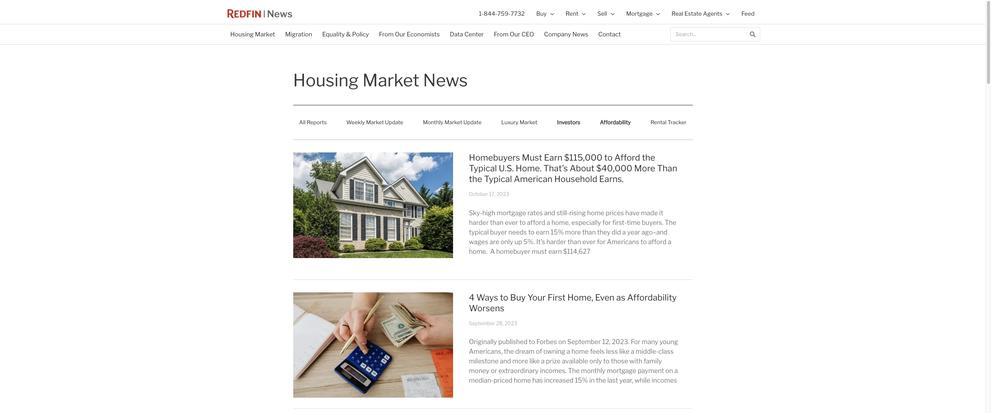 Task type: locate. For each thing, give the bounding box(es) containing it.
2023
[[497, 191, 510, 197], [505, 320, 518, 326]]

equality
[[322, 31, 345, 38]]

real estate agents
[[672, 10, 723, 17]]

mortgage up needs
[[497, 209, 526, 217]]

migration
[[285, 31, 312, 38]]

and up "extraordinary"
[[500, 357, 511, 365]]

buy left the your
[[511, 292, 526, 303]]

ever up $114,627
[[583, 238, 596, 245]]

as
[[617, 292, 626, 303]]

1 horizontal spatial and
[[544, 209, 556, 217]]

to up needs
[[520, 219, 526, 226]]

0 vertical spatial afford
[[527, 219, 546, 226]]

to up $40,000
[[605, 152, 613, 163]]

0 vertical spatial and
[[544, 209, 556, 217]]

the down available
[[568, 367, 580, 375]]

like down the of
[[530, 357, 540, 365]]

1 vertical spatial the
[[568, 367, 580, 375]]

and inside sky-high mortgage rates and still-rising home prices have made it harder than ever to afford a home, especially for first-time buyers. the typical buyer needs to earn 15% more than they did a year ago–and wages are only up 5%. it's harder than ever for americans to afford a home.  a homebuyer must earn $114,627
[[544, 209, 556, 217]]

2 from from the left
[[494, 31, 509, 38]]

september up feels
[[568, 338, 601, 346]]

and left still-
[[544, 209, 556, 217]]

0 horizontal spatial september
[[469, 320, 495, 326]]

typical
[[469, 163, 497, 173], [484, 174, 512, 184]]

1 vertical spatial mortgage
[[607, 367, 637, 375]]

home down "extraordinary"
[[514, 377, 531, 384]]

estate
[[685, 10, 702, 17]]

1 vertical spatial harder
[[547, 238, 567, 245]]

only left up
[[501, 238, 513, 245]]

center
[[465, 31, 484, 38]]

company news link
[[539, 26, 594, 42]]

it
[[660, 209, 664, 217]]

increased
[[545, 377, 574, 384]]

1 horizontal spatial mortgage
[[607, 367, 637, 375]]

less
[[606, 348, 618, 355]]

0 horizontal spatial more
[[513, 357, 528, 365]]

homebuyer
[[497, 248, 531, 255]]

earn up it's
[[536, 228, 550, 236]]

1 horizontal spatial ever
[[583, 238, 596, 245]]

1 horizontal spatial only
[[590, 357, 602, 365]]

must
[[522, 152, 543, 163]]

1 vertical spatial like
[[530, 357, 540, 365]]

afford down rates
[[527, 219, 546, 226]]

our for ceo
[[510, 31, 521, 38]]

about
[[570, 163, 595, 173]]

the up october
[[469, 174, 483, 184]]

in
[[590, 377, 595, 384]]

market
[[255, 31, 275, 38], [363, 70, 420, 91], [366, 119, 384, 126], [445, 119, 463, 126], [520, 119, 538, 126]]

especially
[[572, 219, 601, 226]]

1 horizontal spatial update
[[464, 119, 482, 126]]

ever up needs
[[505, 219, 518, 226]]

buy
[[537, 10, 547, 17], [511, 292, 526, 303]]

equality & policy link
[[317, 26, 374, 42]]

contact
[[599, 31, 621, 38]]

to
[[605, 152, 613, 163], [520, 219, 526, 226], [529, 228, 535, 236], [641, 238, 647, 245], [500, 292, 509, 303], [604, 357, 610, 365]]

to right ways
[[500, 292, 509, 303]]

1 horizontal spatial more
[[565, 228, 581, 236]]

our for economists
[[395, 31, 406, 38]]

0 vertical spatial the
[[665, 219, 677, 226]]

the inside originally published to forbes on september 12, 2023. for many young americans, the dream of owning a home feels less like a middle-class milestone and more like a prize available only to those with family money or extraordinary incomes. the monthly mortgage payment on a median-priced home has increased 15% in the last year, while incomes
[[568, 367, 580, 375]]

2 our from the left
[[510, 31, 521, 38]]

policy
[[352, 31, 369, 38]]

1 vertical spatial on
[[666, 367, 673, 375]]

from right policy
[[379, 31, 394, 38]]

like down 2023. at the bottom right
[[620, 348, 630, 355]]

to forbes
[[529, 338, 557, 346]]

from inside from our ceo link
[[494, 31, 509, 38]]

year
[[628, 228, 641, 236]]

your
[[528, 292, 546, 303]]

a
[[490, 248, 495, 255]]

are
[[490, 238, 500, 245]]

0 vertical spatial housing
[[230, 31, 254, 38]]

only down feels
[[590, 357, 602, 365]]

0 vertical spatial buy
[[537, 10, 547, 17]]

young
[[660, 338, 678, 346]]

market for monthly market update
[[445, 119, 463, 126]]

housing for housing market news
[[293, 70, 359, 91]]

october 17, 2023
[[469, 191, 510, 197]]

our left 'economists'
[[395, 31, 406, 38]]

1 vertical spatial buy
[[511, 292, 526, 303]]

the up more
[[642, 152, 656, 163]]

only inside sky-high mortgage rates and still-rising home prices have made it harder than ever to afford a home, especially for first-time buyers. the typical buyer needs to earn 15% more than they did a year ago–and wages are only up 5%. it's harder than ever for americans to afford a home.  a homebuyer must earn $114,627
[[501, 238, 513, 245]]

1 vertical spatial afford
[[649, 238, 667, 245]]

more up "extraordinary"
[[513, 357, 528, 365]]

0 vertical spatial only
[[501, 238, 513, 245]]

1 horizontal spatial harder
[[547, 238, 567, 245]]

buy right '7732'
[[537, 10, 547, 17]]

1-
[[479, 10, 484, 17]]

earns.
[[600, 174, 624, 184]]

2023.
[[612, 338, 630, 346]]

affordability inside 4 ways to buy your first home, even as affordability worsens
[[628, 292, 677, 303]]

1 from from the left
[[379, 31, 394, 38]]

than
[[490, 219, 504, 226], [583, 228, 596, 236], [568, 238, 581, 245]]

0 vertical spatial for
[[603, 219, 611, 226]]

housing market
[[230, 31, 275, 38]]

0 vertical spatial news
[[573, 31, 589, 38]]

first
[[548, 292, 566, 303]]

update for monthly market update
[[464, 119, 482, 126]]

the
[[642, 152, 656, 163], [469, 174, 483, 184], [504, 348, 514, 355], [596, 377, 606, 384]]

for down the they
[[597, 238, 606, 245]]

0 horizontal spatial from
[[379, 31, 394, 38]]

news
[[573, 31, 589, 38], [423, 70, 468, 91]]

buyers.
[[642, 219, 664, 226]]

typical down u.s. on the right top of page
[[484, 174, 512, 184]]

only
[[501, 238, 513, 245], [590, 357, 602, 365]]

to up 5%.
[[529, 228, 535, 236]]

luxury market link
[[496, 114, 544, 131]]

home up available
[[572, 348, 589, 355]]

0 vertical spatial on
[[559, 338, 566, 346]]

and inside originally published to forbes on september 12, 2023. for many young americans, the dream of owning a home feels less like a middle-class milestone and more like a prize available only to those with family money or extraordinary incomes. the monthly mortgage payment on a median-priced home has increased 15% in the last year, while incomes
[[500, 357, 511, 365]]

15% inside originally published to forbes on september 12, 2023. for many young americans, the dream of owning a home feels less like a middle-class milestone and more like a prize available only to those with family money or extraordinary incomes. the monthly mortgage payment on a median-priced home has increased 15% in the last year, while incomes
[[575, 377, 588, 384]]

1-844-759-7732 link
[[473, 0, 531, 27]]

0 horizontal spatial housing
[[230, 31, 254, 38]]

0 vertical spatial more
[[565, 228, 581, 236]]

1 horizontal spatial the
[[665, 219, 677, 226]]

from inside from our economists link
[[379, 31, 394, 38]]

on up owning
[[559, 338, 566, 346]]

to inside homebuyers must earn $115,000 to afford the typical u.s. home. that's about $40,000 more than the typical american household earns.
[[605, 152, 613, 163]]

than up $114,627
[[568, 238, 581, 245]]

1 horizontal spatial september
[[568, 338, 601, 346]]

0 vertical spatial 15%
[[551, 228, 564, 236]]

investors
[[557, 119, 581, 126]]

2023 right 28,
[[505, 320, 518, 326]]

like
[[620, 348, 630, 355], [530, 357, 540, 365]]

1 vertical spatial more
[[513, 357, 528, 365]]

for up the they
[[603, 219, 611, 226]]

1 vertical spatial and
[[500, 357, 511, 365]]

0 vertical spatial september
[[469, 320, 495, 326]]

0 vertical spatial than
[[490, 219, 504, 226]]

0 horizontal spatial and
[[500, 357, 511, 365]]

housing
[[230, 31, 254, 38], [293, 70, 359, 91]]

1 horizontal spatial housing
[[293, 70, 359, 91]]

0 vertical spatial 2023
[[497, 191, 510, 197]]

the right in
[[596, 377, 606, 384]]

mortgage down those
[[607, 367, 637, 375]]

0 horizontal spatial mortgage
[[497, 209, 526, 217]]

earn right must
[[549, 248, 562, 255]]

1 horizontal spatial from
[[494, 31, 509, 38]]

housing market link
[[225, 26, 280, 42]]

the down published
[[504, 348, 514, 355]]

2 horizontal spatial than
[[583, 228, 596, 236]]

1 our from the left
[[395, 31, 406, 38]]

afford down the 'ago–and' at the bottom
[[649, 238, 667, 245]]

Search... search field
[[671, 27, 746, 41]]

0 horizontal spatial buy
[[511, 292, 526, 303]]

mortgage inside sky-high mortgage rates and still-rising home prices have made it harder than ever to afford a home, especially for first-time buyers. the typical buyer needs to earn 15% more than they did a year ago–and wages are only up 5%. it's harder than ever for americans to afford a home.  a homebuyer must earn $114,627
[[497, 209, 526, 217]]

mortgage
[[627, 10, 653, 17]]

0 horizontal spatial afford
[[527, 219, 546, 226]]

0 vertical spatial mortgage
[[497, 209, 526, 217]]

0 horizontal spatial the
[[568, 367, 580, 375]]

0 horizontal spatial update
[[385, 119, 403, 126]]

americans
[[607, 238, 640, 245]]

&
[[346, 31, 351, 38]]

earn
[[544, 152, 563, 163]]

0 horizontal spatial ever
[[505, 219, 518, 226]]

from down the 1-844-759-7732 link
[[494, 31, 509, 38]]

1 vertical spatial news
[[423, 70, 468, 91]]

mortgage
[[497, 209, 526, 217], [607, 367, 637, 375]]

1 horizontal spatial on
[[666, 367, 673, 375]]

market for housing market
[[255, 31, 275, 38]]

rates
[[528, 209, 543, 217]]

0 vertical spatial harder
[[469, 219, 489, 226]]

to down the 'ago–and' at the bottom
[[641, 238, 647, 245]]

0 vertical spatial home
[[588, 209, 605, 217]]

0 horizontal spatial than
[[490, 219, 504, 226]]

market for weekly market update
[[366, 119, 384, 126]]

0 horizontal spatial news
[[423, 70, 468, 91]]

update
[[385, 119, 403, 126], [464, 119, 482, 126]]

1 vertical spatial housing
[[293, 70, 359, 91]]

1 vertical spatial september
[[568, 338, 601, 346]]

sky-
[[469, 209, 483, 217]]

u.s.
[[499, 163, 514, 173]]

4 ways to buy your first home, even as affordability worsens link
[[469, 292, 677, 313]]

1 horizontal spatial like
[[620, 348, 630, 355]]

harder
[[469, 219, 489, 226], [547, 238, 567, 245]]

1 vertical spatial only
[[590, 357, 602, 365]]

None search field
[[671, 27, 761, 41]]

than up 'buyer'
[[490, 219, 504, 226]]

to down the less
[[604, 357, 610, 365]]

on up incomes
[[666, 367, 673, 375]]

than down especially
[[583, 228, 596, 236]]

market for luxury market
[[520, 119, 538, 126]]

15% inside sky-high mortgage rates and still-rising home prices have made it harder than ever to afford a home, especially for first-time buyers. the typical buyer needs to earn 15% more than they did a year ago–and wages are only up 5%. it's harder than ever for americans to afford a home.  a homebuyer must earn $114,627
[[551, 228, 564, 236]]

0 horizontal spatial our
[[395, 31, 406, 38]]

more down 'home,'
[[565, 228, 581, 236]]

0 vertical spatial ever
[[505, 219, 518, 226]]

1 vertical spatial for
[[597, 238, 606, 245]]

monthly
[[581, 367, 606, 375]]

1 vertical spatial typical
[[484, 174, 512, 184]]

2 update from the left
[[464, 119, 482, 126]]

weekly market update
[[347, 119, 403, 126]]

1 vertical spatial affordability
[[628, 292, 677, 303]]

1 vertical spatial 2023
[[505, 320, 518, 326]]

1 horizontal spatial than
[[568, 238, 581, 245]]

from our ceo
[[494, 31, 534, 38]]

year,
[[620, 377, 634, 384]]

15% down 'home,'
[[551, 228, 564, 236]]

1 vertical spatial 15%
[[575, 377, 588, 384]]

rental tracker
[[651, 119, 687, 126]]

0 horizontal spatial only
[[501, 238, 513, 245]]

update for weekly market update
[[385, 119, 403, 126]]

home up especially
[[588, 209, 605, 217]]

ever
[[505, 219, 518, 226], [583, 238, 596, 245]]

mortgage inside originally published to forbes on september 12, 2023. for many young americans, the dream of owning a home feels less like a middle-class milestone and more like a prize available only to those with family money or extraordinary incomes. the monthly mortgage payment on a median-priced home has increased 15% in the last year, while incomes
[[607, 367, 637, 375]]

september down worsens
[[469, 320, 495, 326]]

the right buyers.
[[665, 219, 677, 226]]

1 update from the left
[[385, 119, 403, 126]]

15% left in
[[575, 377, 588, 384]]

affordability inside affordability link
[[600, 119, 631, 126]]

harder right it's
[[547, 238, 567, 245]]

1 horizontal spatial 15%
[[575, 377, 588, 384]]

prices
[[606, 209, 624, 217]]

typical down the homebuyers
[[469, 163, 497, 173]]

4 ways to buy your first home, even as affordability worsens
[[469, 292, 677, 313]]

harder up the typical
[[469, 219, 489, 226]]

0 vertical spatial affordability
[[600, 119, 631, 126]]

the
[[665, 219, 677, 226], [568, 367, 580, 375]]

americans,
[[469, 348, 503, 355]]

our left the "ceo"
[[510, 31, 521, 38]]

0 horizontal spatial 15%
[[551, 228, 564, 236]]

1 horizontal spatial our
[[510, 31, 521, 38]]

september inside originally published to forbes on september 12, 2023. for many young americans, the dream of owning a home feels less like a middle-class milestone and more like a prize available only to those with family money or extraordinary incomes. the monthly mortgage payment on a median-priced home has increased 15% in the last year, while incomes
[[568, 338, 601, 346]]

2023 right 17,
[[497, 191, 510, 197]]

759-
[[498, 10, 511, 17]]



Task type: vqa. For each thing, say whether or not it's contained in the screenshot.
the Sell in tab list
no



Task type: describe. For each thing, give the bounding box(es) containing it.
many
[[642, 338, 659, 346]]

1 vertical spatial than
[[583, 228, 596, 236]]

luxury market
[[502, 119, 538, 126]]

weekly
[[347, 119, 365, 126]]

afford
[[615, 152, 640, 163]]

median-
[[469, 377, 494, 384]]

agents
[[703, 10, 723, 17]]

has
[[533, 377, 543, 384]]

payment
[[638, 367, 664, 375]]

september 28, 2023
[[469, 320, 518, 326]]

originally
[[469, 338, 497, 346]]

buy inside 4 ways to buy your first home, even as affordability worsens
[[511, 292, 526, 303]]

wages
[[469, 238, 489, 245]]

2 vertical spatial than
[[568, 238, 581, 245]]

from for from our economists
[[379, 31, 394, 38]]

that's
[[544, 163, 568, 173]]

feed
[[742, 10, 755, 17]]

they
[[598, 228, 611, 236]]

weekly market update link
[[340, 114, 410, 131]]

company news
[[544, 31, 589, 38]]

search image
[[750, 31, 756, 37]]

2 vertical spatial home
[[514, 377, 531, 384]]

equality & policy
[[322, 31, 369, 38]]

0 vertical spatial like
[[620, 348, 630, 355]]

housing market news
[[293, 70, 468, 91]]

sky-high mortgage rates and still-rising home prices have made it harder than ever to afford a home, especially for first-time buyers. the typical buyer needs to earn 15% more than they did a year ago–and wages are only up 5%. it's harder than ever for americans to afford a home.  a homebuyer must earn $114,627
[[469, 209, 677, 255]]

2023 for must
[[497, 191, 510, 197]]

to inside 4 ways to buy your first home, even as affordability worsens
[[500, 292, 509, 303]]

1-844-759-7732
[[479, 10, 525, 17]]

time
[[627, 219, 641, 226]]

affordability link
[[594, 114, 637, 131]]

2023 for ways
[[505, 320, 518, 326]]

typical
[[469, 228, 489, 236]]

mortgage link
[[621, 0, 666, 27]]

17,
[[489, 191, 496, 197]]

7732
[[511, 10, 525, 17]]

all
[[299, 119, 306, 126]]

1 vertical spatial home
[[572, 348, 589, 355]]

0 vertical spatial typical
[[469, 163, 497, 173]]

investors link
[[551, 114, 587, 131]]

the inside sky-high mortgage rates and still-rising home prices have made it harder than ever to afford a home, especially for first-time buyers. the typical buyer needs to earn 15% more than they did a year ago–and wages are only up 5%. it's harder than ever for americans to afford a home.  a homebuyer must earn $114,627
[[665, 219, 677, 226]]

migration link
[[280, 26, 317, 42]]

0 horizontal spatial harder
[[469, 219, 489, 226]]

ways
[[477, 292, 499, 303]]

housing for housing market
[[230, 31, 254, 38]]

data center link
[[445, 26, 489, 42]]

have
[[626, 209, 640, 217]]

home,
[[552, 219, 570, 226]]

needs
[[509, 228, 527, 236]]

from our economists link
[[374, 26, 445, 42]]

still-
[[557, 209, 570, 217]]

1 vertical spatial earn
[[549, 248, 562, 255]]

monthly market update
[[423, 119, 482, 126]]

up
[[515, 238, 522, 245]]

family
[[644, 357, 662, 365]]

household
[[555, 174, 598, 184]]

did
[[612, 228, 621, 236]]

more inside sky-high mortgage rates and still-rising home prices have made it harder than ever to afford a home, especially for first-time buyers. the typical buyer needs to earn 15% more than they did a year ago–and wages are only up 5%. it's harder than ever for americans to afford a home.  a homebuyer must earn $114,627
[[565, 228, 581, 236]]

1 horizontal spatial news
[[573, 31, 589, 38]]

1 horizontal spatial afford
[[649, 238, 667, 245]]

ceo
[[522, 31, 534, 38]]

than
[[657, 163, 678, 173]]

incomes
[[652, 377, 677, 384]]

company
[[544, 31, 571, 38]]

all reports link
[[293, 114, 333, 131]]

sell link
[[592, 0, 621, 27]]

1 vertical spatial ever
[[583, 238, 596, 245]]

from for from our ceo
[[494, 31, 509, 38]]

middle-
[[636, 348, 659, 355]]

market for housing market news
[[363, 70, 420, 91]]

or
[[491, 367, 497, 375]]

$115,000
[[565, 152, 603, 163]]

rent
[[566, 10, 579, 17]]

0 horizontal spatial on
[[559, 338, 566, 346]]

published
[[499, 338, 528, 346]]

rising
[[570, 209, 586, 217]]

redfin real estate news image
[[225, 6, 294, 21]]

0 vertical spatial earn
[[536, 228, 550, 236]]

rental tracker link
[[645, 114, 693, 131]]

5%.
[[524, 238, 535, 245]]

incomes.
[[540, 367, 567, 375]]

0 horizontal spatial like
[[530, 357, 540, 365]]

originally published to forbes on september 12, 2023. for many young americans, the dream of owning a home feels less like a middle-class milestone and more like a prize available only to those with family money or extraordinary incomes. the monthly mortgage payment on a median-priced home has increased 15% in the last year, while incomes
[[469, 338, 678, 384]]

feels
[[590, 348, 605, 355]]

it's
[[537, 238, 545, 245]]

homebuyers must earn $115,000 to afford the typical u.s. home. that's about $40,000 more than the typical american household earns.
[[469, 152, 678, 184]]

more inside originally published to forbes on september 12, 2023. for many young americans, the dream of owning a home feels less like a middle-class milestone and more like a prize available only to those with family money or extraordinary incomes. the monthly mortgage payment on a median-priced home has increased 15% in the last year, while incomes
[[513, 357, 528, 365]]

$114,627
[[564, 248, 591, 255]]

first-
[[613, 219, 627, 226]]

rental
[[651, 119, 667, 126]]

feed link
[[736, 0, 761, 27]]

reports
[[307, 119, 327, 126]]

ago–and
[[642, 228, 668, 236]]

economists
[[407, 31, 440, 38]]

homebuyers must earn $115,000 to afford the typical u.s. home. that's about $40,000 more than the typical american household earns. link
[[469, 152, 678, 184]]

only inside originally published to forbes on september 12, 2023. for many young americans, the dream of owning a home feels less like a middle-class milestone and more like a prize available only to those with family money or extraordinary incomes. the monthly mortgage payment on a median-priced home has increased 15% in the last year, while incomes
[[590, 357, 602, 365]]

prize
[[546, 357, 561, 365]]

available
[[562, 357, 588, 365]]

rent link
[[560, 0, 592, 27]]

from our ceo link
[[489, 26, 539, 42]]

844-
[[484, 10, 498, 17]]

data center
[[450, 31, 484, 38]]

homebuyers
[[469, 152, 520, 163]]

made
[[641, 209, 658, 217]]

home inside sky-high mortgage rates and still-rising home prices have made it harder than ever to afford a home, especially for first-time buyers. the typical buyer needs to earn 15% more than they did a year ago–and wages are only up 5%. it's harder than ever for americans to afford a home.  a homebuyer must earn $114,627
[[588, 209, 605, 217]]

from our economists
[[379, 31, 440, 38]]

to inside originally published to forbes on september 12, 2023. for many young americans, the dream of owning a home feels less like a middle-class milestone and more like a prize available only to those with family money or extraordinary incomes. the monthly mortgage payment on a median-priced home has increased 15% in the last year, while incomes
[[604, 357, 610, 365]]

while
[[635, 377, 651, 384]]

money
[[469, 367, 490, 375]]

1 horizontal spatial buy
[[537, 10, 547, 17]]

of
[[536, 348, 542, 355]]



